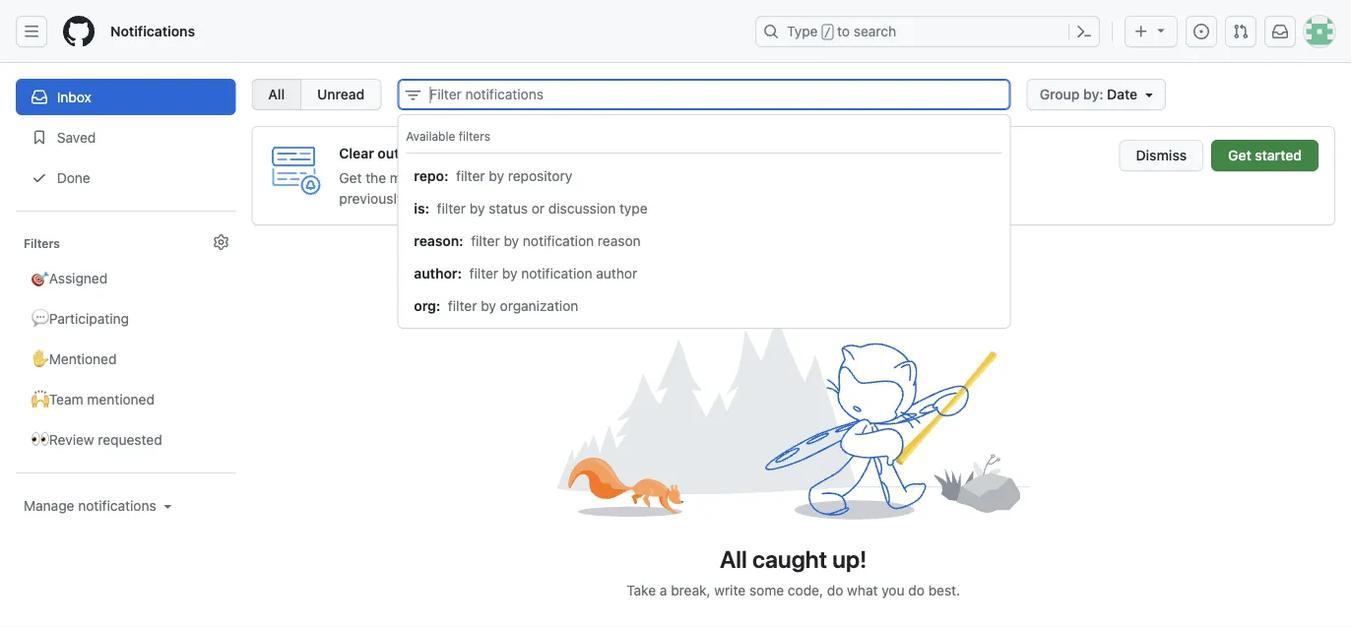 Task type: locate. For each thing, give the bounding box(es) containing it.
all left the "unread"
[[268, 86, 285, 102]]

the
[[403, 145, 425, 161], [366, 169, 386, 186]]

0 horizontal spatial of
[[450, 169, 463, 186]]

group
[[1040, 86, 1080, 102]]

by down author: filter by notification author
[[481, 298, 496, 314]]

up!
[[833, 545, 868, 573]]

0 vertical spatial out
[[378, 145, 400, 161]]

0 horizontal spatial all
[[268, 86, 285, 102]]

as
[[522, 190, 537, 206]]

org: filter by organization option
[[406, 292, 1003, 320]]

repo:
[[414, 168, 449, 184]]

1 horizontal spatial out
[[426, 169, 446, 186]]

is: filter by status or discussion type option
[[406, 194, 1003, 223]]

all for all
[[268, 86, 285, 102]]

do left what
[[828, 583, 844, 599]]

1 horizontal spatial triangle down image
[[1154, 22, 1170, 38]]

notifications down repo: filter by repository
[[440, 190, 518, 206]]

inbox zero image
[[557, 304, 1030, 528]]

/
[[824, 26, 832, 39]]

None search field
[[397, 79, 1012, 329]]

unread
[[317, 86, 365, 102]]

code,
[[788, 583, 824, 599]]

0 vertical spatial get
[[1229, 147, 1252, 164]]

by left status
[[470, 200, 485, 216]]

get inside clear out the clutter. get the most out of your new inbox by quickly and easily marking all of your previously read notifications as done.
[[339, 169, 362, 186]]

0 vertical spatial all
[[268, 86, 285, 102]]

notification inside the author: filter by notification author option
[[522, 265, 593, 281]]

🙌
[[32, 391, 45, 407]]

1 vertical spatial the
[[366, 169, 386, 186]]

1 vertical spatial notification
[[522, 265, 593, 281]]

requested
[[98, 432, 162, 448]]

done
[[53, 169, 90, 186]]

notifications element
[[16, 63, 236, 628]]

by for filter by repository
[[489, 168, 504, 184]]

1 horizontal spatial get
[[1229, 147, 1252, 164]]

filter right org:
[[448, 298, 477, 314]]

command palette image
[[1077, 24, 1093, 39]]

plus image
[[1134, 24, 1150, 39]]

of
[[450, 169, 463, 186], [774, 169, 787, 186]]

some
[[750, 583, 785, 599]]

do
[[828, 583, 844, 599], [909, 583, 925, 599]]

all inside all caught up! take a break, write some code, do what you do best.
[[720, 545, 748, 573]]

your right the all
[[791, 169, 819, 186]]

filter for filter by notification reason
[[471, 233, 500, 249]]

1 horizontal spatial of
[[774, 169, 787, 186]]

none search field containing repo:
[[397, 79, 1012, 329]]

triangle down image right plus icon
[[1154, 22, 1170, 38]]

repo: filter by repository
[[414, 168, 573, 184]]

1 vertical spatial triangle down image
[[160, 499, 176, 514]]

the down the available
[[403, 145, 425, 161]]

by for filter by status or discussion type
[[470, 200, 485, 216]]

notification inside reason: filter by notification reason option
[[523, 233, 594, 249]]

review
[[49, 432, 94, 448]]

or
[[532, 200, 545, 216]]

0 horizontal spatial do
[[828, 583, 844, 599]]

out up read on the top of the page
[[426, 169, 446, 186]]

discussion
[[549, 200, 616, 216]]

1 your from the left
[[467, 169, 495, 186]]

✋ mentioned link
[[16, 341, 236, 377]]

by inside clear out the clutter. get the most out of your new inbox by quickly and easily marking all of your previously read notifications as done.
[[566, 169, 582, 186]]

1 horizontal spatial the
[[403, 145, 425, 161]]

by:
[[1084, 86, 1104, 102]]

notifications
[[440, 190, 518, 206], [78, 498, 156, 514]]

all inside button
[[268, 86, 285, 102]]

1 vertical spatial notifications
[[78, 498, 156, 514]]

notification up organization
[[522, 265, 593, 281]]

1 horizontal spatial do
[[909, 583, 925, 599]]

the up previously
[[366, 169, 386, 186]]

💬 participating
[[32, 310, 129, 327]]

2 do from the left
[[909, 583, 925, 599]]

by up status
[[489, 168, 504, 184]]

notifications inside "popup button"
[[78, 498, 156, 514]]

break,
[[671, 583, 711, 599]]

is: filter by status or discussion type
[[414, 200, 648, 216]]

clutter.
[[428, 145, 476, 161]]

clear
[[339, 145, 374, 161]]

author: filter by notification author option
[[406, 259, 1003, 288]]

group by: date
[[1040, 86, 1138, 102]]

org:
[[414, 298, 441, 314]]

reason:
[[414, 233, 464, 249]]

by up the "org: filter by organization"
[[502, 265, 518, 281]]

all up write
[[720, 545, 748, 573]]

check image
[[32, 170, 47, 186]]

0 vertical spatial notifications
[[440, 190, 518, 206]]

filter
[[456, 168, 485, 184], [437, 200, 466, 216], [471, 233, 500, 249], [470, 265, 499, 281], [448, 298, 477, 314]]

all for all caught up! take a break, write some code, do what you do best.
[[720, 545, 748, 573]]

of right the all
[[774, 169, 787, 186]]

out up most
[[378, 145, 400, 161]]

inbox link
[[16, 79, 236, 115]]

filter down clutter.
[[456, 168, 485, 184]]

best.
[[929, 583, 961, 599]]

get
[[1229, 147, 1252, 164], [339, 169, 362, 186]]

of right repo:
[[450, 169, 463, 186]]

0 vertical spatial the
[[403, 145, 425, 161]]

🙌 team mentioned
[[32, 391, 155, 407]]

💬
[[32, 310, 45, 327]]

done link
[[16, 160, 236, 196]]

2 of from the left
[[774, 169, 787, 186]]

write
[[715, 583, 746, 599]]

previously
[[339, 190, 404, 206]]

filter right is:
[[437, 200, 466, 216]]

get down clear
[[339, 169, 362, 186]]

done.
[[540, 190, 576, 206]]

a
[[660, 583, 668, 599]]

1 vertical spatial get
[[339, 169, 362, 186]]

saved
[[53, 129, 96, 145]]

0 vertical spatial notification
[[523, 233, 594, 249]]

notification
[[523, 233, 594, 249], [522, 265, 593, 281]]

1 horizontal spatial your
[[791, 169, 819, 186]]

0 horizontal spatial notifications
[[78, 498, 156, 514]]

0 horizontal spatial get
[[339, 169, 362, 186]]

🎯
[[32, 270, 45, 286]]

quickly
[[585, 169, 630, 186]]

0 horizontal spatial your
[[467, 169, 495, 186]]

org: filter by organization
[[414, 298, 579, 314]]

filters
[[459, 129, 491, 143]]

out
[[378, 145, 400, 161], [426, 169, 446, 186]]

notifications down the 👀 review requested "link" in the bottom left of the page
[[78, 498, 156, 514]]

1 vertical spatial all
[[720, 545, 748, 573]]

filter for filter by status or discussion type
[[437, 200, 466, 216]]

your
[[467, 169, 495, 186], [791, 169, 819, 186]]

by up done. on the top left
[[566, 169, 582, 186]]

date
[[1108, 86, 1138, 102]]

by
[[489, 168, 504, 184], [566, 169, 582, 186], [470, 200, 485, 216], [504, 233, 519, 249], [502, 265, 518, 281], [481, 298, 496, 314]]

0 horizontal spatial triangle down image
[[160, 499, 176, 514]]

triangle down image down requested
[[160, 499, 176, 514]]

notification down or at the left top of the page
[[523, 233, 594, 249]]

reason
[[598, 233, 641, 249]]

and
[[634, 169, 658, 186]]

get inside button
[[1229, 147, 1252, 164]]

filter down status
[[471, 233, 500, 249]]

1 horizontal spatial notifications
[[440, 190, 518, 206]]

get left started
[[1229, 147, 1252, 164]]

by down status
[[504, 233, 519, 249]]

inbox image
[[32, 89, 47, 105]]

do right you
[[909, 583, 925, 599]]

all button
[[252, 79, 301, 110]]

triangle down image
[[1154, 22, 1170, 38], [160, 499, 176, 514]]

1 horizontal spatial all
[[720, 545, 748, 573]]

your left new
[[467, 169, 495, 186]]

all
[[268, 86, 285, 102], [720, 545, 748, 573]]

organization
[[500, 298, 579, 314]]

available filters
[[406, 129, 491, 143]]

filter up the "org: filter by organization"
[[470, 265, 499, 281]]

🎯 assigned
[[32, 270, 108, 286]]

clear out the clutter. get the most out of your new inbox by quickly and easily marking all of your previously read notifications as done.
[[339, 145, 819, 206]]

available filters list box
[[406, 119, 1003, 320]]

manage
[[24, 498, 74, 514]]



Task type: vqa. For each thing, say whether or not it's contained in the screenshot.
the projects
no



Task type: describe. For each thing, give the bounding box(es) containing it.
notifications
[[110, 23, 195, 39]]

homepage image
[[63, 16, 95, 47]]

author: filter by notification author
[[414, 265, 638, 281]]

bookmark image
[[32, 130, 47, 145]]

manage notifications
[[24, 498, 156, 514]]

participating
[[49, 310, 129, 327]]

1 vertical spatial out
[[426, 169, 446, 186]]

type
[[620, 200, 648, 216]]

✋ mentioned
[[32, 351, 117, 367]]

unread button
[[301, 79, 382, 110]]

Filter notifications text field
[[397, 79, 1012, 110]]

2 your from the left
[[791, 169, 819, 186]]

you
[[882, 583, 905, 599]]

status
[[489, 200, 528, 216]]

filter for filter by notification author
[[470, 265, 499, 281]]

repo: filter by repository option
[[406, 162, 1003, 190]]

👀 review requested
[[32, 432, 162, 448]]

read
[[408, 190, 436, 206]]

filter image
[[405, 88, 421, 103]]

inbox
[[57, 89, 91, 105]]

manage notifications button
[[24, 497, 176, 516]]

dismiss button
[[1120, 140, 1204, 171]]

available
[[406, 129, 456, 143]]

assigned
[[49, 270, 108, 286]]

👀
[[32, 432, 45, 448]]

by for filter by organization
[[481, 298, 496, 314]]

mentioned
[[87, 391, 155, 407]]

repository
[[508, 168, 573, 184]]

most
[[390, 169, 422, 186]]

easily
[[662, 169, 698, 186]]

saved link
[[16, 119, 236, 156]]

get started
[[1229, 147, 1303, 164]]

notifications link
[[102, 16, 203, 47]]

caught
[[753, 545, 828, 573]]

🙌 team mentioned link
[[16, 381, 236, 418]]

reason: filter by notification reason
[[414, 233, 641, 249]]

triangle down image inside manage notifications "popup button"
[[160, 499, 176, 514]]

dismiss
[[1137, 147, 1188, 164]]

issue opened image
[[1194, 24, 1210, 39]]

all caught up! take a break, write some code, do what you do best.
[[627, 545, 961, 599]]

take
[[627, 583, 656, 599]]

✋
[[32, 351, 45, 367]]

author
[[596, 265, 638, 281]]

marking
[[702, 169, 753, 186]]

1 of from the left
[[450, 169, 463, 186]]

mentioned
[[49, 351, 117, 367]]

search
[[854, 23, 897, 39]]

0 horizontal spatial out
[[378, 145, 400, 161]]

all
[[756, 169, 771, 186]]

notifications inside clear out the clutter. get the most out of your new inbox by quickly and easily marking all of your previously read notifications as done.
[[440, 190, 518, 206]]

by for filter by notification reason
[[504, 233, 519, 249]]

type
[[787, 23, 818, 39]]

customize filters image
[[213, 235, 229, 250]]

filters
[[24, 236, 60, 250]]

triangle down image
[[1142, 87, 1158, 102]]

team
[[49, 391, 83, 407]]

💬 participating link
[[16, 301, 236, 337]]

filter for filter by repository
[[456, 168, 485, 184]]

🎯 assigned link
[[16, 260, 236, 297]]

notification for author
[[522, 265, 593, 281]]

notification for reason
[[523, 233, 594, 249]]

get started button
[[1212, 140, 1319, 171]]

filter for filter by organization
[[448, 298, 477, 314]]

what
[[848, 583, 878, 599]]

notifications image
[[1273, 24, 1289, 39]]

to
[[838, 23, 850, 39]]

0 horizontal spatial the
[[366, 169, 386, 186]]

1 do from the left
[[828, 583, 844, 599]]

👀 review requested link
[[16, 422, 236, 458]]

reason: filter by notification reason option
[[406, 227, 1003, 255]]

inbox
[[528, 169, 563, 186]]

author:
[[414, 265, 462, 281]]

git pull request image
[[1234, 24, 1249, 39]]

new
[[498, 169, 525, 186]]

started
[[1256, 147, 1303, 164]]

type / to search
[[787, 23, 897, 39]]

0 vertical spatial triangle down image
[[1154, 22, 1170, 38]]

by for filter by notification author
[[502, 265, 518, 281]]

code alert image
[[268, 143, 324, 198]]

is:
[[414, 200, 430, 216]]



